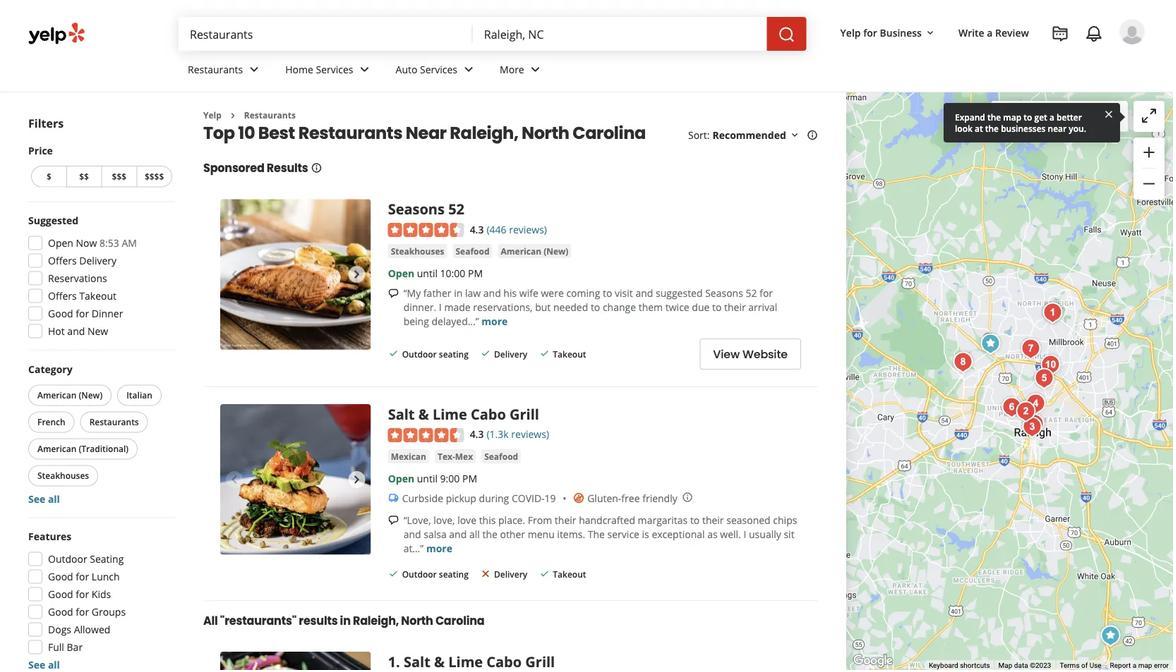 Task type: vqa. For each thing, say whether or not it's contained in the screenshot.
16 external link v2 image
no



Task type: locate. For each thing, give the bounding box(es) containing it.
margaritas
[[638, 513, 688, 527]]

(446
[[487, 223, 507, 236]]

new
[[87, 325, 108, 338]]

all inside group
[[48, 493, 60, 506]]

0 horizontal spatial all
[[48, 493, 60, 506]]

restaurants link right 16 chevron right v2 icon
[[244, 109, 296, 121]]

1 16 speech v2 image from the top
[[388, 288, 399, 299]]

to up the exceptional
[[690, 513, 700, 527]]

1 vertical spatial 16 info v2 image
[[311, 162, 322, 174]]

(446 reviews) link
[[487, 221, 547, 236]]

1 horizontal spatial more
[[482, 315, 508, 328]]

full bar
[[48, 641, 83, 654]]

1 vertical spatial until
[[417, 472, 438, 485]]

american (new) button
[[498, 244, 571, 258], [28, 385, 112, 406]]

2 vertical spatial delivery
[[494, 569, 527, 580]]

american down french button
[[37, 443, 76, 455]]

0 horizontal spatial map
[[1003, 111, 1022, 123]]

open for seasons
[[388, 267, 414, 280]]

restaurants link
[[176, 51, 274, 92], [244, 109, 296, 121]]

16 chevron right v2 image
[[227, 110, 238, 121]]

map for moves
[[1066, 110, 1087, 123]]

good for lunch
[[48, 570, 120, 584]]

good up hot
[[48, 307, 73, 320]]

4.3 link left (446
[[470, 221, 484, 236]]

services for home services
[[316, 63, 353, 76]]

reservations,
[[473, 300, 533, 314]]

seafood button down (1.3k
[[481, 449, 521, 464]]

good for good for groups
[[48, 606, 73, 619]]

(new)
[[544, 245, 569, 257], [79, 390, 102, 401]]

curbside
[[402, 491, 443, 505]]

24 chevron down v2 image for home services
[[356, 61, 373, 78]]

for down good for lunch
[[76, 588, 89, 601]]

0 horizontal spatial 24 chevron down v2 image
[[246, 61, 263, 78]]

for inside "my father in law and his wife were coming to visit and suggested seasons 52 for dinner. i made reservations, but needed to change them twice due to their arrival being delayed…"
[[760, 286, 773, 300]]

pm for 52
[[468, 267, 483, 280]]

1 vertical spatial a
[[1050, 111, 1055, 123]]

delivery right 16 close v2 icon
[[494, 569, 527, 580]]

good up dogs
[[48, 606, 73, 619]]

4.3 for 52
[[470, 223, 484, 236]]

4 good from the top
[[48, 606, 73, 619]]

2 outdoor seating from the top
[[402, 569, 469, 580]]

terms of use link
[[1060, 662, 1102, 670]]

allowed
[[74, 623, 110, 637]]

2 vertical spatial open
[[388, 472, 414, 485]]

american for "american (traditional)" button
[[37, 443, 76, 455]]

a right "get"
[[1050, 111, 1055, 123]]

52 inside "my father in law and his wife were coming to visit and suggested seasons 52 for dinner. i made reservations, but needed to change them twice due to their arrival being delayed…"
[[746, 286, 757, 300]]

as right "get"
[[1053, 110, 1063, 123]]

map
[[1066, 110, 1087, 123], [1003, 111, 1022, 123], [1138, 662, 1152, 670]]

0 vertical spatial seating
[[439, 348, 469, 360]]

1 vertical spatial offers
[[48, 289, 77, 303]]

offers for offers takeout
[[48, 289, 77, 303]]

1 vertical spatial seafood link
[[481, 449, 521, 464]]

love
[[457, 513, 476, 527]]

1 horizontal spatial american (new)
[[501, 245, 569, 257]]

24 chevron down v2 image inside home services link
[[356, 61, 373, 78]]

0 vertical spatial steakhouses
[[391, 245, 444, 257]]

outdoor seating down "at…""
[[402, 569, 469, 580]]

close image
[[1103, 108, 1115, 120]]

1 vertical spatial (new)
[[79, 390, 102, 401]]

(1.3k reviews) link
[[487, 426, 549, 442]]

group
[[1134, 138, 1165, 200], [24, 214, 175, 343], [25, 362, 175, 506], [24, 530, 175, 671]]

1 vertical spatial i
[[744, 527, 746, 541]]

reviews) up american (new) link
[[509, 223, 547, 236]]

0 vertical spatial 16 speech v2 image
[[388, 288, 399, 299]]

restaurants down home services link
[[298, 121, 402, 145]]

i right well.
[[744, 527, 746, 541]]

16 speech v2 image for "my
[[388, 288, 399, 299]]

yelp left 16 chevron right v2 icon
[[203, 109, 222, 121]]

0 horizontal spatial american (new) button
[[28, 385, 112, 406]]

business categories element
[[176, 51, 1145, 92]]

map inside expand the map to get a better look at the businesses near you.
[[1003, 111, 1022, 123]]

24 chevron down v2 image for restaurants
[[246, 61, 263, 78]]

0 vertical spatial restaurants link
[[176, 51, 274, 92]]

1 none field from the left
[[190, 26, 461, 42]]

mustang house image
[[1018, 413, 1046, 442]]

1 horizontal spatial 16 info v2 image
[[807, 130, 818, 141]]

review
[[995, 26, 1029, 39]]

good for good for kids
[[48, 588, 73, 601]]

open up "my
[[388, 267, 414, 280]]

seasons 52 image
[[220, 199, 371, 350]]

restaurants up "yelp" link
[[188, 63, 243, 76]]

0 vertical spatial seasons
[[388, 199, 445, 219]]

view website
[[713, 347, 788, 363]]

1 good from the top
[[48, 307, 73, 320]]

outdoor seating for 16 checkmark v2 icon on top of salt
[[402, 348, 469, 360]]

None field
[[190, 26, 461, 42], [484, 26, 756, 42]]

them
[[639, 300, 663, 314]]

terms of use
[[1060, 662, 1102, 670]]

google image
[[850, 652, 896, 671]]

0 horizontal spatial steakhouses
[[37, 470, 89, 482]]

yelp
[[840, 26, 861, 39], [203, 109, 222, 121]]

1 horizontal spatial a
[[1050, 111, 1055, 123]]

view website link
[[700, 339, 801, 370]]

1 4.3 link from the top
[[470, 221, 484, 236]]

salt & lime cabo grill image
[[1039, 299, 1067, 327], [1039, 299, 1067, 327], [220, 405, 371, 555]]

2 vertical spatial outdoor
[[402, 569, 437, 580]]

1 vertical spatial 4.3 link
[[470, 426, 484, 442]]

16 chevron down v2 image
[[925, 27, 936, 39]]

error
[[1154, 662, 1169, 670]]

1 horizontal spatial 52
[[746, 286, 757, 300]]

0 horizontal spatial american (new)
[[37, 390, 102, 401]]

outdoor down "being"
[[402, 348, 437, 360]]

now
[[76, 236, 97, 250]]

1 horizontal spatial services
[[420, 63, 457, 76]]

offers
[[48, 254, 77, 268], [48, 289, 77, 303]]

usually
[[749, 527, 781, 541]]

0 vertical spatial all
[[48, 493, 60, 506]]

good down good for lunch
[[48, 588, 73, 601]]

1 vertical spatial american
[[37, 390, 76, 401]]

reviews) down grill
[[511, 428, 549, 441]]

american inside button
[[37, 443, 76, 455]]

bida manda image
[[1020, 410, 1049, 439]]

2 good from the top
[[48, 570, 73, 584]]

for up good for kids
[[76, 570, 89, 584]]

none field up business categories element
[[484, 26, 756, 42]]

0 vertical spatial in
[[454, 286, 463, 300]]

seafood link up 10:00
[[453, 244, 492, 258]]

1 vertical spatial 16 speech v2 image
[[388, 515, 399, 526]]

law
[[465, 286, 481, 300]]

0 vertical spatial more link
[[482, 315, 508, 328]]

seafood link
[[453, 244, 492, 258], [481, 449, 521, 464]]

the
[[987, 111, 1001, 123], [985, 122, 999, 134], [482, 527, 498, 541]]

16 speech v2 image down 16 shipping v2 image
[[388, 515, 399, 526]]

a right report
[[1133, 662, 1137, 670]]

0 vertical spatial outdoor seating
[[402, 348, 469, 360]]

takeout inside group
[[79, 289, 116, 303]]

"love,
[[404, 513, 431, 527]]

tex-
[[438, 451, 455, 462]]

american (traditional) button
[[28, 439, 138, 460]]

2 24 chevron down v2 image from the left
[[527, 61, 544, 78]]

0 vertical spatial delivery
[[79, 254, 117, 268]]

4.3 link left (1.3k
[[470, 426, 484, 442]]

as left well.
[[707, 527, 718, 541]]

1 24 chevron down v2 image from the left
[[356, 61, 373, 78]]

1 vertical spatial outdoor seating
[[402, 569, 469, 580]]

0 horizontal spatial more link
[[426, 542, 452, 555]]

1 horizontal spatial carolina
[[573, 121, 646, 145]]

next image
[[348, 471, 365, 488]]

4.3 for &
[[470, 428, 484, 441]]

in up 'made'
[[454, 286, 463, 300]]

2 24 chevron down v2 image from the left
[[460, 61, 477, 78]]

write a review
[[959, 26, 1029, 39]]

info icon image
[[682, 492, 693, 503], [682, 492, 693, 503]]

all down love
[[469, 527, 480, 541]]

more link
[[488, 51, 555, 92]]

report
[[1110, 662, 1131, 670]]

2 seating from the top
[[439, 569, 469, 580]]

map for error
[[1138, 662, 1152, 670]]

american (new) link
[[498, 244, 571, 258]]

pm up law
[[468, 267, 483, 280]]

1 horizontal spatial american (new) button
[[498, 244, 571, 258]]

1 horizontal spatial seasons
[[705, 286, 743, 300]]

for inside button
[[863, 26, 877, 39]]

and right hot
[[67, 325, 85, 338]]

to left "get"
[[1024, 111, 1032, 123]]

24 chevron down v2 image right auto services
[[460, 61, 477, 78]]

none field up home services
[[190, 26, 461, 42]]

keyboard shortcuts
[[929, 662, 990, 670]]

0 horizontal spatial yelp
[[203, 109, 222, 121]]

american (new) for the bottom the american (new) button
[[37, 390, 102, 401]]

and up 'reservations,'
[[483, 286, 501, 300]]

0 horizontal spatial 24 chevron down v2 image
[[356, 61, 373, 78]]

1 vertical spatial more link
[[426, 542, 452, 555]]

1 vertical spatial reviews)
[[511, 428, 549, 441]]

4.3 star rating image for seasons
[[388, 223, 464, 237]]

restaurants
[[188, 63, 243, 76], [244, 109, 296, 121], [298, 121, 402, 145], [89, 416, 139, 428]]

until
[[417, 267, 438, 280], [417, 472, 438, 485]]

4.3 left (1.3k
[[470, 428, 484, 441]]

suggested
[[28, 214, 78, 227]]

takeout up dinner
[[79, 289, 116, 303]]

16 checkmark v2 image
[[388, 348, 399, 359], [539, 348, 550, 359], [388, 569, 399, 580], [539, 569, 550, 580]]

2 services from the left
[[420, 63, 457, 76]]

slideshow element
[[220, 199, 371, 350], [220, 405, 371, 555]]

in
[[454, 286, 463, 300], [340, 613, 351, 629]]

services right auto on the top of page
[[420, 63, 457, 76]]

1 vertical spatial yelp
[[203, 109, 222, 121]]

all inside "love, love, love this place. from their handcrafted margaritas to their seasoned chips and salsa and all the other menu items. the service is exceptional as well. i usually sit at…"
[[469, 527, 480, 541]]

more down "salsa"
[[426, 542, 452, 555]]

1 horizontal spatial north
[[522, 121, 569, 145]]

for for groups
[[76, 606, 89, 619]]

1 vertical spatial 4.3 star rating image
[[388, 428, 464, 442]]

24 chevron down v2 image
[[356, 61, 373, 78], [460, 61, 477, 78]]

yelp for yelp for business
[[840, 26, 861, 39]]

a for report
[[1133, 662, 1137, 670]]

seating for 16 close v2 icon
[[439, 569, 469, 580]]

steakhouses up open until 10:00 pm on the top of page
[[391, 245, 444, 257]]

0 horizontal spatial in
[[340, 613, 351, 629]]

2 4.3 link from the top
[[470, 426, 484, 442]]

1 24 chevron down v2 image from the left
[[246, 61, 263, 78]]

visit
[[615, 286, 633, 300]]

0 vertical spatial 4.3
[[470, 223, 484, 236]]

2 16 speech v2 image from the top
[[388, 515, 399, 526]]

4.3
[[470, 223, 484, 236], [470, 428, 484, 441]]

map left moves
[[1066, 110, 1087, 123]]

0 horizontal spatial more
[[426, 542, 452, 555]]

open until 9:00 pm
[[388, 472, 477, 485]]

1 horizontal spatial steakhouses
[[391, 245, 444, 257]]

american down (446 reviews)
[[501, 245, 541, 257]]

to inside "love, love, love this place. from their handcrafted margaritas to their seasoned chips and salsa and all the other menu items. the service is exceptional as well. i usually sit at…"
[[690, 513, 700, 527]]

0 vertical spatial more
[[482, 315, 508, 328]]

to
[[1024, 111, 1032, 123], [603, 286, 612, 300], [591, 300, 600, 314], [712, 300, 722, 314], [690, 513, 700, 527]]

sort:
[[688, 128, 710, 142]]

takeout for 16 checkmark v2 icon on top of salt
[[553, 348, 586, 360]]

1 vertical spatial slideshow element
[[220, 405, 371, 555]]

pickup
[[446, 491, 476, 505]]

takeout down items.
[[553, 569, 586, 580]]

outdoor seating down "being"
[[402, 348, 469, 360]]

were
[[541, 286, 564, 300]]

1 outdoor seating from the top
[[402, 348, 469, 360]]

&
[[418, 405, 429, 424]]

american (new) inside group
[[37, 390, 102, 401]]

delivery right 16 checkmark v2 image
[[494, 348, 527, 360]]

services for auto services
[[420, 63, 457, 76]]

and up them
[[636, 286, 653, 300]]

16 speech v2 image for "love,
[[388, 515, 399, 526]]

19
[[545, 491, 556, 505]]

0 horizontal spatial 16 info v2 image
[[311, 162, 322, 174]]

their left "arrival"
[[724, 300, 746, 314]]

2 4.3 star rating image from the top
[[388, 428, 464, 442]]

seating left 16 checkmark v2 image
[[439, 348, 469, 360]]

seafood up 10:00
[[456, 245, 490, 257]]

services right home
[[316, 63, 353, 76]]

24 chevron down v2 image inside more link
[[527, 61, 544, 78]]

until up father at top left
[[417, 267, 438, 280]]

see all
[[28, 493, 60, 506]]

outdoor seating
[[402, 348, 469, 360], [402, 569, 469, 580]]

16 close v2 image
[[480, 569, 491, 580]]

1 vertical spatial delivery
[[494, 348, 527, 360]]

delivery
[[79, 254, 117, 268], [494, 348, 527, 360], [494, 569, 527, 580]]

0 vertical spatial american
[[501, 245, 541, 257]]

2 offers from the top
[[48, 289, 77, 303]]

being
[[404, 315, 429, 328]]

good up good for kids
[[48, 570, 73, 584]]

offers delivery
[[48, 254, 117, 268]]

16 info v2 image right results
[[311, 162, 322, 174]]

0 vertical spatial outdoor
[[402, 348, 437, 360]]

1 vertical spatial american (new) button
[[28, 385, 112, 406]]

pm right the 9:00
[[462, 472, 477, 485]]

this
[[479, 513, 496, 527]]

1 horizontal spatial none field
[[484, 26, 756, 42]]

1 horizontal spatial (new)
[[544, 245, 569, 257]]

i down father at top left
[[439, 300, 442, 314]]

0 horizontal spatial (new)
[[79, 390, 102, 401]]

1 vertical spatial american (new)
[[37, 390, 102, 401]]

1 vertical spatial seasons
[[705, 286, 743, 300]]

1 slideshow element from the top
[[220, 199, 371, 350]]

0 vertical spatial steakhouses button
[[388, 244, 447, 258]]

midwood smokehouse image
[[1012, 398, 1040, 426]]

1 vertical spatial 52
[[746, 286, 757, 300]]

1 vertical spatial carolina
[[435, 613, 485, 629]]

16 info v2 image right 16 chevron down v2 image
[[807, 130, 818, 141]]

0 vertical spatial 52
[[448, 199, 464, 219]]

seasons up the due
[[705, 286, 743, 300]]

0 vertical spatial reviews)
[[509, 223, 547, 236]]

1 horizontal spatial all
[[469, 527, 480, 541]]

steakhouses inside group
[[37, 470, 89, 482]]

16 info v2 image
[[807, 130, 818, 141], [311, 162, 322, 174]]

4.3 star rating image down &
[[388, 428, 464, 442]]

"restaurants"
[[220, 613, 297, 629]]

seating for 16 checkmark v2 image
[[439, 348, 469, 360]]

slideshow element for seasons
[[220, 199, 371, 350]]

steakhouses button up see all
[[28, 466, 98, 487]]

2 slideshow element from the top
[[220, 405, 371, 555]]

services inside home services link
[[316, 63, 353, 76]]

map left "get"
[[1003, 111, 1022, 123]]

10:00
[[440, 267, 465, 280]]

services inside auto services link
[[420, 63, 457, 76]]

seasons up steakhouses link
[[388, 199, 445, 219]]

more for in
[[482, 315, 508, 328]]

24 chevron down v2 image inside auto services link
[[460, 61, 477, 78]]

0 horizontal spatial raleigh,
[[353, 613, 399, 629]]

father
[[423, 286, 451, 300]]

ruby tuesday image
[[1097, 622, 1125, 650]]

0 vertical spatial seafood
[[456, 245, 490, 257]]

for up "arrival"
[[760, 286, 773, 300]]

slideshow element for salt
[[220, 405, 371, 555]]

seafood
[[456, 245, 490, 257], [484, 451, 518, 462]]

the cowfish sushi burger bar image
[[1017, 335, 1045, 363]]

the
[[588, 527, 605, 541]]

(new) up were
[[544, 245, 569, 257]]

all
[[48, 493, 60, 506], [469, 527, 480, 541]]

next image
[[348, 266, 365, 283]]

to left visit on the top right of page
[[603, 286, 612, 300]]

16 speech v2 image
[[388, 288, 399, 299], [388, 515, 399, 526]]

1 vertical spatial takeout
[[553, 348, 586, 360]]

top
[[203, 121, 235, 145]]

their inside "my father in law and his wife were coming to visit and suggested seasons 52 for dinner. i made reservations, but needed to change them twice due to their arrival being delayed…"
[[724, 300, 746, 314]]

i inside "love, love, love this place. from their handcrafted margaritas to their seasoned chips and salsa and all the other menu items. the service is exceptional as well. i usually sit at…"
[[744, 527, 746, 541]]

restaurants inside button
[[89, 416, 139, 428]]

outdoor up good for lunch
[[48, 553, 87, 566]]

seasons
[[388, 199, 445, 219], [705, 286, 743, 300]]

0 horizontal spatial as
[[707, 527, 718, 541]]

0 vertical spatial open
[[48, 236, 73, 250]]

1 horizontal spatial i
[[744, 527, 746, 541]]

a right write
[[987, 26, 993, 39]]

seafood down (1.3k
[[484, 451, 518, 462]]

0 vertical spatial raleigh,
[[450, 121, 518, 145]]

1 vertical spatial open
[[388, 267, 414, 280]]

2 horizontal spatial a
[[1133, 662, 1137, 670]]

better
[[1057, 111, 1082, 123]]

previous image
[[226, 471, 243, 488]]

24 chevron down v2 image right the 'more'
[[527, 61, 544, 78]]

and
[[483, 286, 501, 300], [636, 286, 653, 300], [67, 325, 85, 338], [404, 527, 421, 541], [449, 527, 467, 541]]

seating
[[90, 553, 124, 566]]

yelp inside button
[[840, 26, 861, 39]]

takeout down needed
[[553, 348, 586, 360]]

restaurants link up 16 chevron right v2 icon
[[176, 51, 274, 92]]

1 offers from the top
[[48, 254, 77, 268]]

sponsored
[[203, 160, 264, 176]]

1 horizontal spatial map
[[1066, 110, 1087, 123]]

raleigh, right near
[[450, 121, 518, 145]]

1 4.3 from the top
[[470, 223, 484, 236]]

1 services from the left
[[316, 63, 353, 76]]

1 vertical spatial as
[[707, 527, 718, 541]]

seafood link down (1.3k
[[481, 449, 521, 464]]

0 vertical spatial north
[[522, 121, 569, 145]]

0 vertical spatial american (new) button
[[498, 244, 571, 258]]

(new) up the restaurants button
[[79, 390, 102, 401]]

None search field
[[179, 17, 809, 51]]

for down good for kids
[[76, 606, 89, 619]]

outdoor down "at…""
[[402, 569, 437, 580]]

steakhouses button up open until 10:00 pm on the top of page
[[388, 244, 447, 258]]

american down the category
[[37, 390, 76, 401]]

$$
[[79, 171, 89, 182]]

0 vertical spatial carolina
[[573, 121, 646, 145]]

more link down 'reservations,'
[[482, 315, 508, 328]]

open up 16 shipping v2 image
[[388, 472, 414, 485]]

2 none field from the left
[[484, 26, 756, 42]]

16 speech v2 image left "my
[[388, 288, 399, 299]]

yelp left business
[[840, 26, 861, 39]]

their up items.
[[555, 513, 576, 527]]

1 seating from the top
[[439, 348, 469, 360]]

2 until from the top
[[417, 472, 438, 485]]

you.
[[1069, 122, 1086, 134]]

outdoor for 16 close v2 icon
[[402, 569, 437, 580]]

Find text field
[[190, 26, 461, 42]]

2 4.3 from the top
[[470, 428, 484, 441]]

0 vertical spatial yelp
[[840, 26, 861, 39]]

until up curbside
[[417, 472, 438, 485]]

american (new) button down (446 reviews)
[[498, 244, 571, 258]]

3 good from the top
[[48, 588, 73, 601]]

all right see
[[48, 493, 60, 506]]

4.3 link
[[470, 221, 484, 236], [470, 426, 484, 442]]

curbside pickup during covid-19
[[402, 491, 556, 505]]

for left business
[[863, 26, 877, 39]]

services
[[316, 63, 353, 76], [420, 63, 457, 76]]

0 vertical spatial until
[[417, 267, 438, 280]]

16 shipping v2 image
[[388, 493, 399, 504]]

24 chevron down v2 image left auto on the top of page
[[356, 61, 373, 78]]

0 horizontal spatial none field
[[190, 26, 461, 42]]

seating
[[439, 348, 469, 360], [439, 569, 469, 580]]

mex
[[455, 451, 473, 462]]

restaurants up (traditional)
[[89, 416, 139, 428]]

made
[[444, 300, 471, 314]]

map left error
[[1138, 662, 1152, 670]]

1 until from the top
[[417, 267, 438, 280]]

steakhouses for steakhouses button to the bottom
[[37, 470, 89, 482]]

outdoor for 16 checkmark v2 image
[[402, 348, 437, 360]]

reviews) for seasons 52
[[509, 223, 547, 236]]

offers up reservations
[[48, 254, 77, 268]]

4.3 star rating image for salt
[[388, 428, 464, 442]]

0 horizontal spatial seasons
[[388, 199, 445, 219]]

group containing features
[[24, 530, 175, 671]]

due
[[692, 300, 710, 314]]

4.3 star rating image
[[388, 223, 464, 237], [388, 428, 464, 442]]

for for dinner
[[76, 307, 89, 320]]

1 4.3 star rating image from the top
[[388, 223, 464, 237]]

offers down reservations
[[48, 289, 77, 303]]

keyboard shortcuts button
[[929, 661, 990, 671]]

24 chevron down v2 image
[[246, 61, 263, 78], [527, 61, 544, 78]]

16 chevron down v2 image
[[789, 130, 800, 141]]

top 10 best restaurants near raleigh, north carolina
[[203, 121, 646, 145]]

1 vertical spatial steakhouses
[[37, 470, 89, 482]]

more down 'reservations,'
[[482, 315, 508, 328]]

mexican
[[391, 451, 426, 462]]

steakhouses up see all
[[37, 470, 89, 482]]



Task type: describe. For each thing, give the bounding box(es) containing it.
expand map image
[[1141, 107, 1158, 124]]

0 vertical spatial seafood link
[[453, 244, 492, 258]]

24 chevron down v2 image for auto services
[[460, 61, 477, 78]]

search as map moves
[[1019, 110, 1120, 123]]

write a review link
[[953, 20, 1035, 45]]

tex-mex button
[[435, 449, 476, 464]]

outdoor seating for 16 checkmark v2 icon over all "restaurants" results in raleigh, north carolina
[[402, 569, 469, 580]]

to right the due
[[712, 300, 722, 314]]

1 vertical spatial outdoor
[[48, 553, 87, 566]]

of
[[1081, 662, 1088, 670]]

open for salt
[[388, 472, 414, 485]]

map
[[999, 662, 1013, 670]]

more link for love
[[426, 542, 452, 555]]

steakhouses for rightmost steakhouses button
[[391, 245, 444, 257]]

but
[[535, 300, 551, 314]]

map region
[[737, 0, 1173, 671]]

"my father in law and his wife were coming to visit and suggested seasons 52 for dinner. i made reservations, but needed to change them twice due to their arrival being delayed…"
[[404, 286, 777, 328]]

greg r. image
[[1120, 19, 1145, 44]]

items.
[[557, 527, 585, 541]]

american (new) for rightmost the american (new) button
[[501, 245, 569, 257]]

0 vertical spatial 16 info v2 image
[[807, 130, 818, 141]]

expand the map to get a better look at the businesses near you.
[[955, 111, 1086, 134]]

projects image
[[1052, 25, 1069, 42]]

expand
[[955, 111, 985, 123]]

16 gluten free v2 image
[[573, 493, 585, 504]]

16 checkmark v2 image up all "restaurants" results in raleigh, north carolina
[[388, 569, 399, 580]]

home services
[[285, 63, 353, 76]]

salt & lime cabo grill link
[[388, 405, 539, 424]]

results
[[299, 613, 338, 629]]

yelp link
[[203, 109, 222, 121]]

business
[[880, 26, 922, 39]]

his
[[504, 286, 517, 300]]

1 vertical spatial seafood button
[[481, 449, 521, 464]]

and down love
[[449, 527, 467, 541]]

1 horizontal spatial raleigh,
[[450, 121, 518, 145]]

dogs
[[48, 623, 71, 637]]

auto services
[[396, 63, 457, 76]]

a for write
[[987, 26, 993, 39]]

4.3 link for &
[[470, 426, 484, 442]]

american for the bottom the american (new) button
[[37, 390, 76, 401]]

filters
[[28, 116, 64, 131]]

delivery for 16 checkmark v2 icon over all "restaurants" results in raleigh, north carolina
[[494, 569, 527, 580]]

restaurants button
[[80, 412, 148, 433]]

results
[[267, 160, 308, 176]]

free
[[621, 491, 640, 505]]

takeout for 16 checkmark v2 icon over all "restaurants" results in raleigh, north carolina
[[553, 569, 586, 580]]

1 vertical spatial steakhouses button
[[28, 466, 98, 487]]

seasons 52 image
[[977, 330, 1005, 358]]

at…"
[[404, 542, 424, 555]]

black ivory café image
[[1037, 351, 1065, 379]]

moves
[[1089, 110, 1120, 123]]

keyboard
[[929, 662, 958, 670]]

in inside "my father in law and his wife were coming to visit and suggested seasons 52 for dinner. i made reservations, but needed to change them twice due to their arrival being delayed…"
[[454, 286, 463, 300]]

suggested
[[656, 286, 703, 300]]

for for kids
[[76, 588, 89, 601]]

group containing suggested
[[24, 214, 175, 343]]

notifications image
[[1086, 25, 1103, 42]]

near
[[406, 121, 447, 145]]

more link for in
[[482, 315, 508, 328]]

italian button
[[117, 385, 162, 406]]

as inside "love, love, love this place. from their handcrafted margaritas to their seasoned chips and salsa and all the other menu items. the service is exceptional as well. i usually sit at…"
[[707, 527, 718, 541]]

love,
[[434, 513, 455, 527]]

to inside expand the map to get a better look at the businesses near you.
[[1024, 111, 1032, 123]]

all "restaurants" results in raleigh, north carolina
[[203, 613, 485, 629]]

for for lunch
[[76, 570, 89, 584]]

during
[[479, 491, 509, 505]]

to down coming
[[591, 300, 600, 314]]

none field find
[[190, 26, 461, 42]]

a inside expand the map to get a better look at the businesses near you.
[[1050, 111, 1055, 123]]

lime
[[433, 405, 467, 424]]

1 vertical spatial restaurants link
[[244, 109, 296, 121]]

steakhouses link
[[388, 244, 447, 258]]

get
[[1034, 111, 1047, 123]]

1 horizontal spatial as
[[1053, 110, 1063, 123]]

see
[[28, 493, 45, 506]]

the inside "love, love, love this place. from their handcrafted margaritas to their seasoned chips and salsa and all the other menu items. the service is exceptional as well. i usually sit at…"
[[482, 527, 498, 541]]

"my
[[404, 286, 421, 300]]

delivery for 16 checkmark v2 icon on top of salt
[[494, 348, 527, 360]]

service
[[607, 527, 639, 541]]

map for to
[[1003, 111, 1022, 123]]

friendly
[[642, 491, 677, 505]]

zoom in image
[[1141, 144, 1158, 161]]

1 horizontal spatial steakhouses button
[[388, 244, 447, 258]]

coming
[[566, 286, 600, 300]]

Near text field
[[484, 26, 756, 42]]

website
[[743, 347, 788, 363]]

gen ramen image
[[1030, 365, 1058, 393]]

0 vertical spatial seafood button
[[453, 244, 492, 258]]

and up "at…""
[[404, 527, 421, 541]]

good for dinner
[[48, 307, 123, 320]]

16 checkmark v2 image up salt
[[388, 348, 399, 359]]

$$$$ button
[[136, 166, 172, 187]]

zoom out image
[[1141, 175, 1158, 192]]

i inside "my father in law and his wife were coming to visit and suggested seasons 52 for dinner. i made reservations, but needed to change them twice due to their arrival being delayed…"
[[439, 300, 442, 314]]

salt & lime cabo grill
[[388, 405, 539, 424]]

offers for offers delivery
[[48, 254, 77, 268]]

24 chevron down v2 image for more
[[527, 61, 544, 78]]

0 horizontal spatial north
[[401, 613, 433, 629]]

businesses
[[1001, 122, 1046, 134]]

1 vertical spatial seafood
[[484, 451, 518, 462]]

more for love
[[426, 542, 452, 555]]

reservations
[[48, 272, 107, 285]]

shortcuts
[[960, 662, 990, 670]]

stanbury image
[[1022, 390, 1050, 418]]

their up well.
[[702, 513, 724, 527]]

french button
[[28, 412, 75, 433]]

auto services link
[[384, 51, 488, 92]]

reviews) for salt & lime cabo grill
[[511, 428, 549, 441]]

until for &
[[417, 472, 438, 485]]

group containing category
[[25, 362, 175, 506]]

seasons inside "my father in law and his wife were coming to visit and suggested seasons 52 for dinner. i made reservations, but needed to change them twice due to their arrival being delayed…"
[[705, 286, 743, 300]]

for for business
[[863, 26, 877, 39]]

see all button
[[28, 493, 60, 506]]

until for 52
[[417, 267, 438, 280]]

groups
[[92, 606, 126, 619]]

grill
[[510, 405, 539, 424]]

user actions element
[[829, 18, 1165, 104]]

expand the map to get a better look at the businesses near you. tooltip
[[944, 103, 1120, 143]]

restaurants right 16 chevron right v2 icon
[[244, 109, 296, 121]]

0 horizontal spatial carolina
[[435, 613, 485, 629]]

american for rightmost the american (new) button
[[501, 245, 541, 257]]

good for kids
[[48, 588, 111, 601]]

search
[[1019, 110, 1050, 123]]

outdoor seating
[[48, 553, 124, 566]]

9:00
[[440, 472, 460, 485]]

16 checkmark v2 image down the but
[[539, 348, 550, 359]]

the mill image
[[949, 348, 977, 377]]

full
[[48, 641, 64, 654]]

map data ©2023
[[999, 662, 1051, 670]]

handcrafted
[[579, 513, 635, 527]]

open now 8:53 am
[[48, 236, 137, 250]]

good for good for dinner
[[48, 307, 73, 320]]

open inside group
[[48, 236, 73, 250]]

covid-
[[512, 491, 545, 505]]

restaurants inside business categories element
[[188, 63, 243, 76]]

(1.3k reviews)
[[487, 428, 549, 441]]

$$ button
[[66, 166, 101, 187]]

seasons 52 link
[[388, 199, 464, 219]]

(446 reviews)
[[487, 223, 547, 236]]

view
[[713, 347, 740, 363]]

home services link
[[274, 51, 384, 92]]

©2023
[[1030, 662, 1051, 670]]

4.3 link for 52
[[470, 221, 484, 236]]

search image
[[778, 26, 795, 43]]

tazza kitchen village district image
[[998, 394, 1026, 422]]

french
[[37, 416, 65, 428]]

mexican button
[[388, 449, 429, 464]]

$$$ button
[[101, 166, 136, 187]]

16 checkmark v2 image
[[480, 348, 491, 359]]

16 checkmark v2 image down menu
[[539, 569, 550, 580]]

gluten-free friendly
[[587, 491, 677, 505]]

lunch
[[92, 570, 120, 584]]

dogs allowed
[[48, 623, 110, 637]]

recommended button
[[713, 128, 800, 142]]

price
[[28, 144, 53, 157]]

gluten-
[[587, 491, 621, 505]]

yelp for business
[[840, 26, 922, 39]]

previous image
[[226, 266, 243, 283]]

seasoned
[[726, 513, 771, 527]]

0 vertical spatial (new)
[[544, 245, 569, 257]]

exceptional
[[652, 527, 705, 541]]

price group
[[28, 143, 175, 190]]

sponsored results
[[203, 160, 308, 176]]

salsa
[[424, 527, 447, 541]]

good for good for lunch
[[48, 570, 73, 584]]

pm for &
[[462, 472, 477, 485]]

none field near
[[484, 26, 756, 42]]

1 vertical spatial raleigh,
[[353, 613, 399, 629]]

am
[[122, 236, 137, 250]]

yelp for "yelp" link
[[203, 109, 222, 121]]



